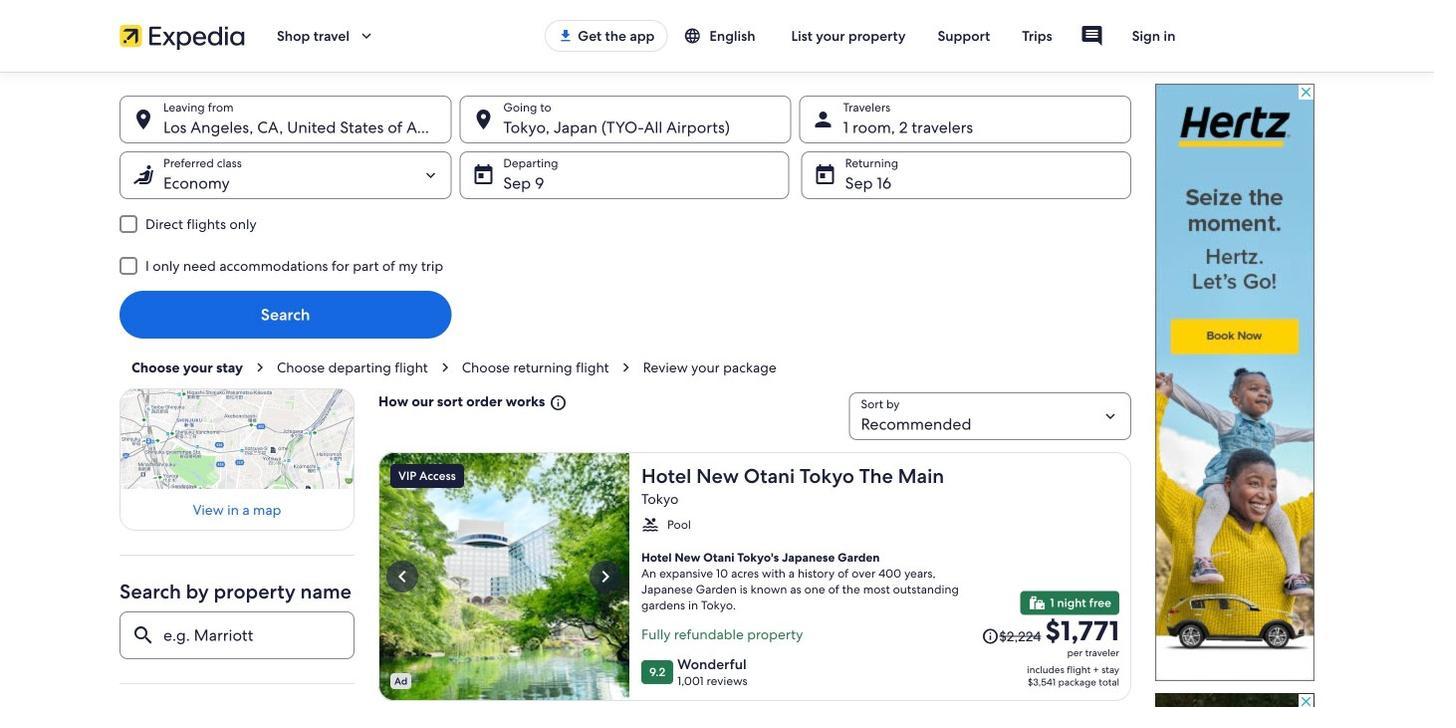 Task type: locate. For each thing, give the bounding box(es) containing it.
small image
[[684, 27, 702, 45], [642, 516, 659, 534], [1028, 594, 1046, 612]]

step 1 of 4. choose your stay. current page, choose your stay element
[[131, 359, 277, 377]]

0 vertical spatial small image
[[684, 27, 702, 45]]

1 vertical spatial small image
[[642, 516, 659, 534]]

communication center icon image
[[1080, 24, 1104, 48]]

0 horizontal spatial small image
[[642, 516, 659, 534]]

small image
[[545, 394, 567, 412], [982, 628, 1000, 645]]

1 horizontal spatial small image
[[684, 27, 702, 45]]

0 vertical spatial small image
[[545, 394, 567, 412]]

1 vertical spatial small image
[[982, 628, 1000, 645]]

show previous image for hotel new otani tokyo the main image
[[390, 565, 414, 589]]

step 3 of 4. choose returning flight, choose returning flight element
[[462, 359, 643, 377]]

0 horizontal spatial small image
[[545, 394, 567, 412]]

1 horizontal spatial small image
[[982, 628, 1000, 645]]

trailing image
[[358, 27, 376, 45]]

download the app button image
[[558, 28, 574, 44]]

2 horizontal spatial small image
[[1028, 594, 1046, 612]]

2 vertical spatial small image
[[1028, 594, 1046, 612]]



Task type: describe. For each thing, give the bounding box(es) containing it.
show next image for hotel new otani tokyo the main image
[[594, 565, 618, 589]]

outdoor pool image
[[379, 452, 630, 701]]

static map image image
[[120, 388, 355, 489]]

step 2 of 4. choose departing flight., choose departing flight element
[[277, 359, 462, 377]]

expedia logo image
[[120, 22, 245, 50]]



Task type: vqa. For each thing, say whether or not it's contained in the screenshot.
small icon
yes



